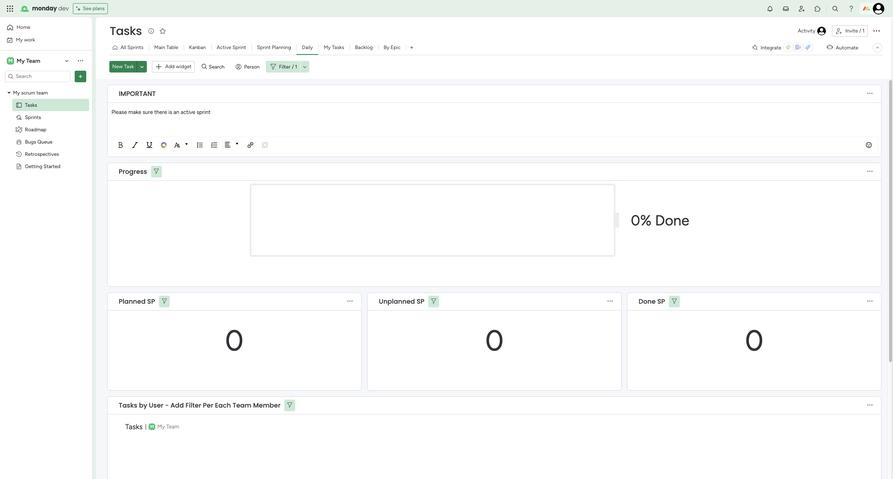 Task type: locate. For each thing, give the bounding box(es) containing it.
my right workspace icon
[[17, 57, 25, 64]]

filter
[[279, 64, 291, 70], [186, 401, 201, 410]]

1 vertical spatial public board image
[[16, 163, 22, 170]]

active
[[217, 44, 231, 51]]

2 horizontal spatial team
[[233, 401, 252, 410]]

2 horizontal spatial v2 funnel image
[[431, 299, 436, 304]]

v2 funnel image right the progress
[[154, 169, 159, 174]]

is
[[168, 109, 172, 115]]

each
[[215, 401, 231, 410]]

0 vertical spatial m
[[8, 58, 13, 64]]

1 horizontal spatial 1
[[863, 28, 865, 34]]

public board image
[[16, 102, 22, 108], [16, 163, 22, 170]]

/ for filter
[[292, 64, 294, 70]]

/ right invite
[[860, 28, 862, 34]]

person
[[244, 64, 260, 70]]

/ inside invite / 1 button
[[860, 28, 862, 34]]

more dots image
[[868, 91, 873, 96], [868, 299, 873, 304]]

public board image left "getting"
[[16, 163, 22, 170]]

tasks left |
[[125, 423, 143, 431]]

activity
[[798, 28, 816, 34]]

2 sprint from the left
[[257, 44, 271, 51]]

workspace options image
[[77, 57, 84, 64]]

scrum
[[21, 90, 35, 96]]

team right each
[[233, 401, 252, 410]]

my right 'caret down' icon
[[13, 90, 20, 96]]

text align image
[[236, 143, 239, 145]]

/
[[860, 28, 862, 34], [292, 64, 294, 70]]

tasks
[[110, 23, 142, 39], [332, 44, 344, 51], [25, 102, 37, 108], [119, 401, 137, 410], [125, 423, 143, 431]]

add widget
[[165, 64, 192, 70]]

1 inside button
[[863, 28, 865, 34]]

Search field
[[207, 62, 229, 72]]

activity button
[[795, 25, 830, 37]]

main content
[[96, 79, 894, 479]]

add
[[165, 64, 175, 70], [171, 401, 184, 410]]

0 vertical spatial 1
[[863, 28, 865, 34]]

0 horizontal spatial sp
[[147, 297, 155, 306]]

1 vertical spatial done
[[639, 297, 656, 306]]

2 horizontal spatial 0
[[745, 323, 764, 358]]

workspace image
[[149, 424, 155, 430]]

0 horizontal spatial sprints
[[25, 114, 41, 120]]

italic image
[[129, 139, 141, 151]]

main content containing 0
[[96, 79, 894, 479]]

2 horizontal spatial sp
[[658, 297, 665, 306]]

2 public board image from the top
[[16, 163, 22, 170]]

m
[[8, 58, 13, 64], [150, 424, 154, 429]]

1 vertical spatial sprints
[[25, 114, 41, 120]]

rdw-link-control element
[[243, 139, 272, 151]]

1 sprint from the left
[[233, 44, 246, 51]]

1 vertical spatial filter
[[186, 401, 201, 410]]

bold image
[[115, 139, 126, 151]]

/ left arrow down image
[[292, 64, 294, 70]]

more dots image
[[868, 169, 873, 174], [348, 299, 353, 304], [608, 299, 613, 304], [868, 403, 873, 408]]

sprints inside list box
[[25, 114, 41, 120]]

workspace image
[[7, 57, 14, 65]]

1 for invite / 1
[[863, 28, 865, 34]]

underline image
[[144, 139, 155, 151]]

Tasks field
[[108, 23, 144, 39]]

1 0 from the left
[[225, 323, 244, 358]]

0 horizontal spatial 1
[[295, 64, 297, 70]]

notifications image
[[767, 5, 774, 12]]

0 for done
[[745, 323, 764, 358]]

by epic button
[[378, 42, 406, 53]]

my for my tasks
[[324, 44, 331, 51]]

0 horizontal spatial v2 funnel image
[[162, 299, 167, 304]]

my tasks
[[324, 44, 344, 51]]

bugs
[[25, 139, 36, 145]]

arrow down image
[[301, 63, 309, 71]]

my inside tasks | m my team
[[157, 424, 165, 430]]

select product image
[[6, 5, 14, 12]]

v2 funnel image for progress
[[154, 169, 159, 174]]

0 vertical spatial /
[[860, 28, 862, 34]]

2 vertical spatial v2 funnel image
[[287, 403, 292, 408]]

0 horizontal spatial /
[[292, 64, 294, 70]]

sprint right active
[[233, 44, 246, 51]]

main table
[[154, 44, 178, 51]]

my for my work
[[16, 37, 23, 43]]

2 more dots image from the top
[[868, 299, 873, 304]]

team up search in workspace field
[[26, 57, 40, 64]]

v2 funnel image right planned sp
[[162, 299, 167, 304]]

m inside workspace icon
[[8, 58, 13, 64]]

add view image
[[410, 45, 413, 50]]

1 horizontal spatial sprints
[[127, 44, 144, 51]]

inbox image
[[783, 5, 790, 12]]

/ for invite
[[860, 28, 862, 34]]

0 vertical spatial filter
[[279, 64, 291, 70]]

monday
[[32, 4, 57, 13]]

2 0 from the left
[[486, 323, 504, 358]]

sprint planning
[[257, 44, 291, 51]]

v2 funnel image right member on the left bottom
[[287, 403, 292, 408]]

my left "work"
[[16, 37, 23, 43]]

1 vertical spatial m
[[150, 424, 154, 429]]

filter left per
[[186, 401, 201, 410]]

table
[[166, 44, 178, 51]]

there
[[154, 109, 167, 115]]

3 0 from the left
[[745, 323, 764, 358]]

v2 funnel image right done sp
[[672, 299, 677, 304]]

0 vertical spatial options image
[[873, 26, 881, 35]]

1 vertical spatial add
[[171, 401, 184, 410]]

options image up collapse board header icon
[[873, 26, 881, 35]]

1 vertical spatial v2 funnel image
[[431, 299, 436, 304]]

1 more dots image from the top
[[868, 91, 873, 96]]

add widget button
[[152, 61, 195, 73]]

filter down planning
[[279, 64, 291, 70]]

team
[[26, 57, 40, 64], [233, 401, 252, 410], [166, 424, 179, 430]]

1
[[863, 28, 865, 34], [295, 64, 297, 70]]

0 horizontal spatial v2 funnel image
[[154, 169, 159, 174]]

my tasks button
[[319, 42, 350, 53]]

1 horizontal spatial v2 funnel image
[[672, 299, 677, 304]]

1 horizontal spatial sprint
[[257, 44, 271, 51]]

my right daily
[[324, 44, 331, 51]]

1 left arrow down image
[[295, 64, 297, 70]]

1 vertical spatial options image
[[77, 73, 84, 80]]

public board image for getting started
[[16, 163, 22, 170]]

options image
[[873, 26, 881, 35], [77, 73, 84, 80]]

more dots image for progress
[[868, 169, 873, 174]]

1 vertical spatial 1
[[295, 64, 297, 70]]

tasks left the backlog
[[332, 44, 344, 51]]

1 public board image from the top
[[16, 102, 22, 108]]

kanban button
[[184, 42, 211, 53]]

important
[[119, 89, 156, 98]]

new
[[112, 64, 123, 70]]

1 horizontal spatial sp
[[417, 297, 425, 306]]

new task button
[[109, 61, 137, 73]]

0 horizontal spatial sprint
[[233, 44, 246, 51]]

2 vertical spatial team
[[166, 424, 179, 430]]

v2 funnel image for tasks by user - add filter per each team member
[[287, 403, 292, 408]]

1 horizontal spatial filter
[[279, 64, 291, 70]]

0 horizontal spatial team
[[26, 57, 40, 64]]

tasks left by
[[119, 401, 137, 410]]

team inside tasks | m my team
[[166, 424, 179, 430]]

sprints
[[127, 44, 144, 51], [25, 114, 41, 120]]

rdw-wrapper element
[[111, 106, 879, 153]]

v2 funnel image right unplanned sp
[[431, 299, 436, 304]]

1 horizontal spatial v2 funnel image
[[287, 403, 292, 408]]

collapse board header image
[[875, 45, 881, 51]]

autopilot image
[[827, 43, 833, 52]]

-
[[165, 401, 169, 410]]

user
[[149, 401, 163, 410]]

1 horizontal spatial /
[[860, 28, 862, 34]]

1 horizontal spatial m
[[150, 424, 154, 429]]

list box
[[0, 85, 92, 270]]

add to favorites image
[[159, 27, 166, 34]]

0
[[225, 323, 244, 358], [486, 323, 504, 358], [745, 323, 764, 358]]

my
[[16, 37, 23, 43], [324, 44, 331, 51], [17, 57, 25, 64], [13, 90, 20, 96], [157, 424, 165, 430]]

2 sp from the left
[[417, 297, 425, 306]]

0 vertical spatial team
[[26, 57, 40, 64]]

all sprints
[[121, 44, 144, 51]]

v2 funnel image
[[162, 299, 167, 304], [672, 299, 677, 304]]

rdw-inline-control element
[[113, 139, 157, 151]]

bugs queue
[[25, 139, 52, 145]]

widget
[[176, 64, 192, 70]]

active sprint
[[217, 44, 246, 51]]

my inside the my tasks button
[[324, 44, 331, 51]]

m right |
[[150, 424, 154, 429]]

sprints inside button
[[127, 44, 144, 51]]

rdw-list-control element
[[193, 139, 222, 151]]

sp for unplanned sp
[[417, 297, 425, 306]]

v2 funnel image
[[154, 169, 159, 174], [431, 299, 436, 304], [287, 403, 292, 408]]

main table button
[[149, 42, 184, 53]]

plans
[[93, 5, 105, 12]]

team right workspace image
[[166, 424, 179, 430]]

sure
[[143, 109, 153, 115]]

unlink image
[[259, 139, 271, 151]]

3 sp from the left
[[658, 297, 665, 306]]

0 horizontal spatial m
[[8, 58, 13, 64]]

home
[[17, 24, 30, 30]]

see plans button
[[73, 3, 108, 14]]

1 horizontal spatial team
[[166, 424, 179, 430]]

planning
[[272, 44, 291, 51]]

epic
[[391, 44, 401, 51]]

tasks up 'all'
[[110, 23, 142, 39]]

0 vertical spatial sprints
[[127, 44, 144, 51]]

0 horizontal spatial 0
[[225, 323, 244, 358]]

an
[[174, 109, 179, 115]]

sprints up roadmap
[[25, 114, 41, 120]]

please
[[112, 109, 127, 115]]

option
[[0, 86, 92, 88]]

1 sp from the left
[[147, 297, 155, 306]]

my inside workspace selection element
[[17, 57, 25, 64]]

tasks down my scrum team
[[25, 102, 37, 108]]

0%
[[631, 212, 652, 229]]

my right workspace image
[[157, 424, 165, 430]]

add inside 'main content'
[[171, 401, 184, 410]]

sprint left planning
[[257, 44, 271, 51]]

0 vertical spatial public board image
[[16, 102, 22, 108]]

filter / 1
[[279, 64, 297, 70]]

1 horizontal spatial 0
[[486, 323, 504, 358]]

done
[[655, 212, 690, 229], [639, 297, 656, 306]]

public board image down scrum
[[16, 102, 22, 108]]

unordered image
[[194, 139, 206, 151]]

m left my team at top
[[8, 58, 13, 64]]

options image down workspace options image
[[77, 73, 84, 80]]

invite
[[846, 28, 858, 34]]

my for my scrum team
[[13, 90, 20, 96]]

sp for planned sp
[[147, 297, 155, 306]]

0 vertical spatial add
[[165, 64, 175, 70]]

0 horizontal spatial filter
[[186, 401, 201, 410]]

sp
[[147, 297, 155, 306], [417, 297, 425, 306], [658, 297, 665, 306]]

new task
[[112, 64, 134, 70]]

work
[[24, 37, 35, 43]]

add right - at left
[[171, 401, 184, 410]]

team inside workspace selection element
[[26, 57, 40, 64]]

roadmap
[[25, 127, 46, 133]]

add left widget
[[165, 64, 175, 70]]

0 vertical spatial v2 funnel image
[[154, 169, 159, 174]]

1 right invite
[[863, 28, 865, 34]]

team
[[36, 90, 48, 96]]

workspace selection element
[[7, 56, 41, 65]]

my inside 'my work' button
[[16, 37, 23, 43]]

person button
[[233, 61, 264, 73]]

1 vertical spatial /
[[292, 64, 294, 70]]

active sprint button
[[211, 42, 252, 53]]

sprints right 'all'
[[127, 44, 144, 51]]

filter inside 'main content'
[[186, 401, 201, 410]]

all
[[121, 44, 126, 51]]

1 vertical spatial more dots image
[[868, 299, 873, 304]]

0 vertical spatial more dots image
[[868, 91, 873, 96]]

per
[[203, 401, 213, 410]]



Task type: describe. For each thing, give the bounding box(es) containing it.
daily button
[[297, 42, 319, 53]]

show board description image
[[147, 27, 156, 35]]

make
[[128, 109, 141, 115]]

getting
[[25, 163, 42, 169]]

my for my team
[[17, 57, 25, 64]]

see plans
[[83, 5, 105, 12]]

queue
[[37, 139, 52, 145]]

0 vertical spatial done
[[655, 212, 690, 229]]

retrospectives
[[25, 151, 59, 157]]

|
[[145, 424, 147, 430]]

link image
[[245, 139, 256, 151]]

more dots image for tasks by user - add filter per each team member
[[868, 403, 873, 408]]

unplanned
[[379, 297, 415, 306]]

backlog button
[[350, 42, 378, 53]]

by epic
[[384, 44, 401, 51]]

apps image
[[814, 5, 822, 12]]

angle down image
[[140, 64, 144, 70]]

integrate
[[761, 45, 782, 51]]

see
[[83, 5, 91, 12]]

main
[[154, 44, 165, 51]]

member
[[253, 401, 281, 410]]

by
[[384, 44, 390, 51]]

2 v2 funnel image from the left
[[672, 299, 677, 304]]

1 vertical spatial team
[[233, 401, 252, 410]]

sprint planning button
[[252, 42, 297, 53]]

invite / 1 button
[[832, 25, 868, 37]]

monday dev
[[32, 4, 69, 13]]

ordered image
[[209, 139, 220, 151]]

m inside tasks | m my team
[[150, 424, 154, 429]]

dev
[[58, 4, 69, 13]]

tasks by user - add filter per each team member
[[119, 401, 281, 410]]

my team
[[17, 57, 40, 64]]

active
[[181, 109, 195, 115]]

dapulse integrations image
[[753, 45, 758, 50]]

caret down image
[[8, 90, 10, 95]]

list box containing my scrum team
[[0, 85, 92, 270]]

invite / 1
[[846, 28, 865, 34]]

rdw-editor text field
[[112, 108, 878, 116]]

sprint
[[197, 109, 211, 115]]

my work
[[16, 37, 35, 43]]

1 v2 funnel image from the left
[[162, 299, 167, 304]]

task
[[124, 64, 134, 70]]

search everything image
[[832, 5, 839, 12]]

all sprints button
[[109, 42, 149, 53]]

public board image for tasks
[[16, 102, 22, 108]]

0 for unplanned
[[486, 323, 504, 358]]

add inside add widget popup button
[[165, 64, 175, 70]]

daily
[[302, 44, 313, 51]]

please make sure there is an active sprint
[[112, 109, 211, 115]]

unplanned sp
[[379, 297, 425, 306]]

planned
[[119, 297, 146, 306]]

home button
[[4, 22, 78, 33]]

maria williams image
[[873, 3, 885, 14]]

my scrum team
[[13, 90, 48, 96]]

getting started
[[25, 163, 60, 169]]

tasks | m my team
[[125, 423, 179, 431]]

progress
[[119, 167, 147, 176]]

by
[[139, 401, 147, 410]]

rdw-toolbar element
[[111, 137, 879, 153]]

1 horizontal spatial options image
[[873, 26, 881, 35]]

tasks inside button
[[332, 44, 344, 51]]

planned sp
[[119, 297, 155, 306]]

invite members image
[[799, 5, 806, 12]]

v2 search image
[[202, 63, 207, 71]]

Search in workspace field
[[15, 72, 60, 81]]

help image
[[848, 5, 855, 12]]

1 for filter / 1
[[295, 64, 297, 70]]

0% done
[[631, 212, 690, 229]]

done sp
[[639, 297, 665, 306]]

backlog
[[355, 44, 373, 51]]

automate
[[836, 45, 859, 51]]

my work button
[[4, 34, 78, 46]]

started
[[44, 163, 60, 169]]

more dots image for planned sp
[[348, 299, 353, 304]]

font size image
[[185, 143, 188, 145]]

0 horizontal spatial options image
[[77, 73, 84, 80]]

kanban
[[189, 44, 206, 51]]

sp for done sp
[[658, 297, 665, 306]]



Task type: vqa. For each thing, say whether or not it's contained in the screenshot.
the top Connect
no



